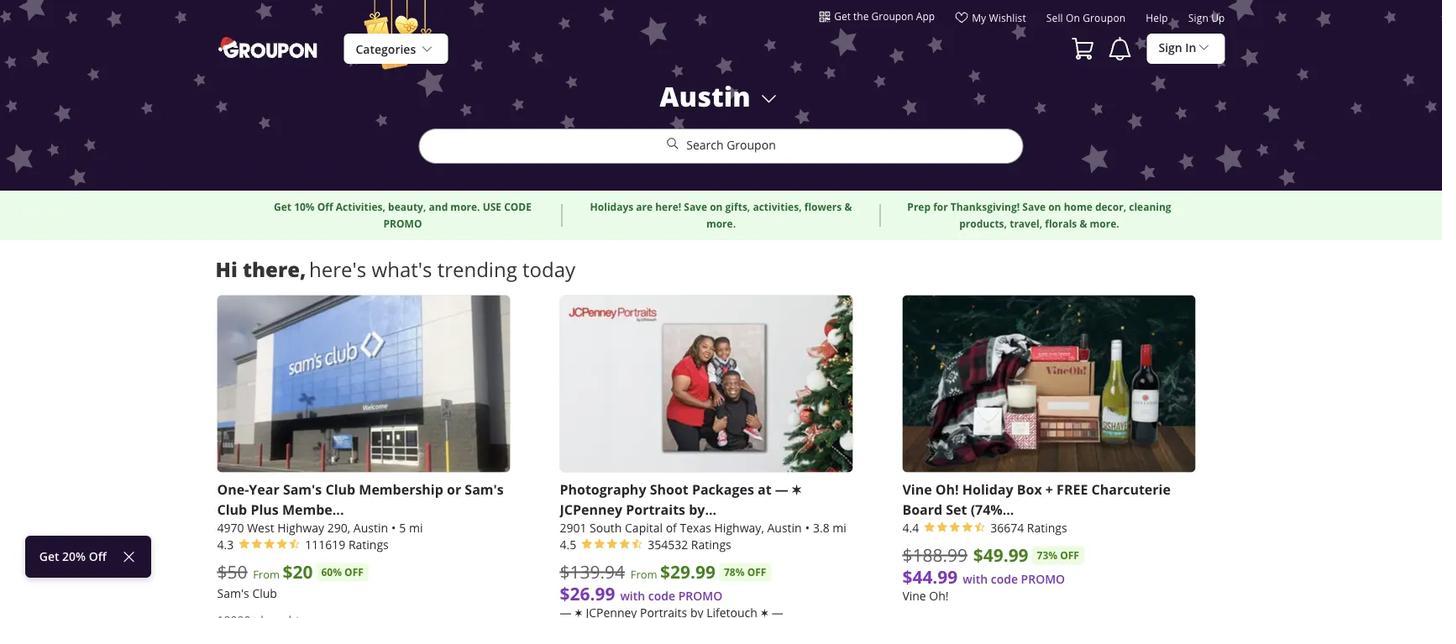 Task type: describe. For each thing, give the bounding box(es) containing it.
shopping
[[892, 84, 962, 104]]

save for travel,
[[1023, 200, 1046, 214]]

by...
[[689, 500, 717, 519]]

for
[[933, 200, 948, 214]]

travel,
[[1010, 217, 1043, 231]]

bad
[[936, 115, 957, 130]]

on for prep for thanksgiving! save on home decor, cleaning products, travel, florals & more.
[[1049, 200, 1061, 214]]

60% off
[[321, 565, 364, 579]]

more. inside holidays are here! save on gifts, activities, flowers & more.
[[706, 217, 736, 231]]

2 horizontal spatial ratings
[[1027, 520, 1067, 535]]

what's
[[372, 256, 432, 283]]

groupon inside time to fill this bad boy with great products like gadgets, electronics, housewares, gifts and other great offerings from groupon goods .
[[852, 145, 901, 160]]

with inside $188.99 $49.99 73% off $44.99 with code promo vine oh!
[[963, 571, 988, 587]]

boy
[[960, 115, 980, 130]]

photography
[[560, 480, 646, 498]]

hi there, here's what's trending today
[[215, 255, 576, 283]]

here!
[[655, 200, 681, 214]]

off inside $188.99 $49.99 73% off $44.99 with code promo vine oh!
[[1060, 548, 1079, 563]]

app
[[916, 9, 935, 23]]

electronics,
[[852, 130, 914, 145]]

on for holidays are here! save on gifts, activities, flowers & more.
[[710, 200, 723, 214]]

sign in
[[1159, 40, 1197, 55]]

austin inside one-year sam's club membership or sam's club plus membe... 4970 west highway 290, austin • 5 mi
[[353, 520, 388, 535]]

of
[[666, 520, 677, 535]]

photography shoot packages at — ✶ jcpenney portraits by... 2901 south capital of texas highway, austin • 3.8 mi
[[560, 480, 847, 535]]

ratings for $139.94
[[691, 537, 731, 552]]

111619 ratings
[[305, 537, 389, 552]]

there,
[[243, 255, 306, 283]]

the
[[854, 9, 869, 23]]

0 horizontal spatial sam's
[[217, 585, 249, 601]]

help link
[[1146, 11, 1168, 31]]

capital
[[625, 520, 663, 535]]

sign in button
[[1147, 33, 1225, 64]]

10%
[[294, 200, 315, 214]]

sign up link
[[1188, 11, 1225, 31]]

florals
[[1045, 217, 1077, 231]]

off for 20%
[[89, 549, 107, 564]]

0 horizontal spatial off
[[344, 565, 364, 579]]

1 vertical spatial club
[[217, 500, 247, 519]]

groupon up notifications inbox icon
[[1083, 11, 1126, 25]]

4.3
[[217, 537, 234, 552]]

set
[[946, 500, 967, 519]]

prep for thanksgiving! save on home decor, cleaning products, travel, florals & more. link
[[901, 199, 1178, 232]]

your shopping cart is empty!
[[852, 84, 1070, 104]]

more. inside get 10% off activities, beauty, and more. use code promo
[[451, 200, 480, 214]]

flowers
[[805, 200, 842, 214]]

here's
[[309, 256, 366, 283]]

save for more.
[[684, 200, 707, 214]]

2 horizontal spatial on
[[1066, 11, 1080, 25]]

get 20% off
[[39, 549, 107, 564]]

oh! inside $188.99 $49.99 73% off $44.99 with code promo vine oh!
[[929, 588, 949, 603]]

$29.99
[[660, 560, 716, 584]]

$188.99 $49.99 73% off $44.99 with code promo vine oh!
[[903, 543, 1079, 603]]

shoot
[[650, 480, 689, 498]]

sign for sign in
[[1159, 40, 1183, 55]]

ratings for $50
[[349, 537, 389, 552]]

$188.99
[[903, 543, 968, 567]]

& inside prep for thanksgiving! save on home decor, cleaning products, travel, florals & more.
[[1080, 217, 1087, 231]]

0 horizontal spatial great
[[1009, 115, 1038, 130]]

time to fill this bad boy with great products like gadgets, electronics, housewares, gifts and other great offerings from groupon goods .
[[852, 115, 1183, 160]]

goods
[[904, 145, 940, 160]]

search groupon
[[687, 137, 776, 153]]

gadgets,
[[1115, 115, 1161, 130]]

• inside one-year sam's club membership or sam's club plus membe... 4970 west highway 290, austin • 5 mi
[[391, 520, 396, 535]]

$20
[[283, 560, 313, 584]]

2901
[[560, 520, 587, 535]]

groupon right search
[[727, 137, 776, 153]]

fill
[[897, 115, 910, 130]]

get the groupon app button
[[819, 8, 935, 24]]

portraits
[[626, 500, 686, 519]]

with for $29.99
[[620, 588, 645, 603]]

promo inside get 10% off activities, beauty, and more. use code promo
[[384, 217, 422, 231]]

charcuterie
[[1092, 480, 1171, 498]]

today
[[523, 256, 576, 283]]

code
[[504, 200, 532, 214]]

.
[[940, 145, 943, 160]]

box
[[1017, 480, 1042, 498]]

other
[[1040, 130, 1070, 145]]

this
[[913, 115, 933, 130]]

south
[[590, 520, 622, 535]]

one-year sam's club membership or sam's club plus membe... 4970 west highway 290, austin • 5 mi
[[217, 480, 504, 535]]

111619
[[305, 537, 345, 552]]

$26.99
[[560, 581, 615, 605]]

1 horizontal spatial sam's
[[283, 480, 322, 498]]

to
[[882, 115, 894, 130]]

are
[[636, 200, 653, 214]]

5
[[399, 520, 406, 535]]

my wishlist link
[[955, 11, 1026, 31]]

4970
[[217, 520, 244, 535]]

offerings
[[1105, 130, 1153, 145]]

in
[[1186, 40, 1197, 55]]

4.5
[[560, 537, 576, 552]]

✶
[[792, 480, 801, 498]]



Task type: locate. For each thing, give the bounding box(es) containing it.
2 vertical spatial promo
[[678, 588, 723, 603]]

ratings up 73%
[[1027, 520, 1067, 535]]

sam's right or
[[465, 480, 504, 498]]

from $20
[[253, 560, 313, 584]]

1 horizontal spatial mi
[[833, 520, 847, 535]]

0 vertical spatial with
[[983, 115, 1006, 130]]

1 horizontal spatial off
[[317, 200, 333, 214]]

holiday
[[963, 480, 1014, 498]]

off inside get 10% off activities, beauty, and more. use code promo
[[317, 200, 333, 214]]

354532 ratings
[[648, 537, 731, 552]]

1 vertical spatial and
[[429, 200, 448, 214]]

highway,
[[714, 520, 764, 535]]

categories button
[[344, 34, 448, 65]]

1 mi from the left
[[409, 520, 423, 535]]

78%
[[724, 565, 745, 579]]

with inside $139.94 from $29.99 78% off $26.99 with code promo
[[620, 588, 645, 603]]

on inside holidays are here! save on gifts, activities, flowers & more.
[[710, 200, 723, 214]]

1 vertical spatial vine
[[903, 588, 926, 603]]

0 horizontal spatial get
[[39, 549, 59, 564]]

& inside holidays are here! save on gifts, activities, flowers & more.
[[845, 200, 852, 214]]

jcpenney
[[560, 500, 622, 519]]

1 vertical spatial promo
[[1021, 571, 1065, 587]]

2 from from the left
[[631, 567, 657, 582]]

1 horizontal spatial more.
[[706, 217, 736, 231]]

or
[[447, 480, 461, 498]]

with down $49.99
[[963, 571, 988, 587]]

from inside from $20
[[253, 567, 280, 582]]

austin button
[[660, 78, 783, 115]]

1 from from the left
[[253, 567, 280, 582]]

354532
[[648, 537, 688, 552]]

$50
[[217, 560, 247, 584]]

products
[[1041, 115, 1090, 130]]

1 horizontal spatial club
[[252, 585, 277, 601]]

and
[[1016, 130, 1037, 145], [429, 200, 448, 214]]

search
[[687, 137, 724, 153]]

mi inside photography shoot packages at — ✶ jcpenney portraits by... 2901 south capital of texas highway, austin • 3.8 mi
[[833, 520, 847, 535]]

Search Groupon search field
[[419, 78, 1024, 191], [419, 129, 1024, 164]]

oh! down $188.99
[[929, 588, 949, 603]]

vine
[[903, 480, 932, 498], [903, 588, 926, 603]]

1 save from the left
[[684, 200, 707, 214]]

with right $26.99 on the left of page
[[620, 588, 645, 603]]

sell on groupon link
[[1047, 11, 1126, 31]]

2 vertical spatial get
[[39, 549, 59, 564]]

code inside $139.94 from $29.99 78% off $26.99 with code promo
[[648, 588, 675, 603]]

more. down gifts,
[[706, 217, 736, 231]]

(74%...
[[971, 500, 1014, 519]]

activities,
[[753, 200, 802, 214]]

hi
[[215, 255, 237, 283]]

off right 78%
[[747, 565, 766, 579]]

vine oh! holiday box + free charcuterie board set (74%...
[[903, 480, 1171, 519]]

0 horizontal spatial off
[[89, 549, 107, 564]]

• left 5
[[391, 520, 396, 535]]

save right here!
[[684, 200, 707, 214]]

0 vertical spatial and
[[1016, 130, 1037, 145]]

on right sell
[[1066, 11, 1080, 25]]

groupon down to
[[852, 145, 901, 160]]

2 vine from the top
[[903, 588, 926, 603]]

1 vertical spatial oh!
[[929, 588, 949, 603]]

austin left 3.8
[[767, 520, 802, 535]]

more. down decor, at the top right of the page
[[1090, 217, 1120, 231]]

1 horizontal spatial off
[[747, 565, 766, 579]]

board
[[903, 500, 943, 519]]

austin inside "button"
[[660, 78, 751, 115]]

cleaning
[[1129, 200, 1172, 214]]

get left 10%
[[274, 200, 292, 214]]

290,
[[327, 520, 350, 535]]

0 vertical spatial code
[[991, 571, 1018, 587]]

promo
[[384, 217, 422, 231], [1021, 571, 1065, 587], [678, 588, 723, 603]]

mi right 3.8
[[833, 520, 847, 535]]

0 vertical spatial off
[[317, 200, 333, 214]]

1 horizontal spatial sign
[[1188, 11, 1209, 25]]

2 vertical spatial with
[[620, 588, 645, 603]]

2 vertical spatial club
[[252, 585, 277, 601]]

highway
[[277, 520, 324, 535]]

get for get the groupon app
[[834, 9, 851, 23]]

20%
[[62, 549, 86, 564]]

• left 3.8
[[805, 520, 810, 535]]

sign left up
[[1188, 11, 1209, 25]]

1 horizontal spatial austin
[[660, 78, 751, 115]]

with for fill
[[983, 115, 1006, 130]]

help
[[1146, 11, 1168, 25]]

free
[[1057, 480, 1088, 498]]

and right beauty,
[[429, 200, 448, 214]]

promo inside $139.94 from $29.99 78% off $26.99 with code promo
[[678, 588, 723, 603]]

groupon
[[872, 9, 914, 23], [1083, 11, 1126, 25], [727, 137, 776, 153], [852, 145, 901, 160]]

1 horizontal spatial great
[[1073, 130, 1101, 145]]

1 vertical spatial with
[[963, 571, 988, 587]]

0 horizontal spatial austin
[[353, 520, 388, 535]]

packages
[[692, 480, 754, 498]]

2 mi from the left
[[833, 520, 847, 535]]

and right gifts
[[1016, 130, 1037, 145]]

code down $49.99
[[991, 571, 1018, 587]]

sam's up membe...
[[283, 480, 322, 498]]

austin up search
[[660, 78, 751, 115]]

ratings
[[1027, 520, 1067, 535], [349, 537, 389, 552], [691, 537, 731, 552]]

0 vertical spatial vine
[[903, 480, 932, 498]]

gifts,
[[725, 200, 750, 214]]

west
[[247, 520, 274, 535]]

austin inside photography shoot packages at — ✶ jcpenney portraits by... 2901 south capital of texas highway, austin • 3.8 mi
[[767, 520, 802, 535]]

one-
[[217, 480, 249, 498]]

get left the
[[834, 9, 851, 23]]

0 horizontal spatial on
[[710, 200, 723, 214]]

1 vertical spatial code
[[648, 588, 675, 603]]

code down $29.99
[[648, 588, 675, 603]]

austin
[[660, 78, 751, 115], [353, 520, 388, 535], [767, 520, 802, 535]]

notifications inbox image
[[1107, 35, 1134, 62]]

0 horizontal spatial promo
[[384, 217, 422, 231]]

off right 10%
[[317, 200, 333, 214]]

sign inside button
[[1159, 40, 1183, 55]]

1 horizontal spatial •
[[805, 520, 810, 535]]

2 horizontal spatial club
[[325, 480, 355, 498]]

+
[[1046, 480, 1053, 498]]

ratings down texas
[[691, 537, 731, 552]]

search groupon search field up gifts,
[[419, 78, 1024, 191]]

ratings down the 290,
[[349, 537, 389, 552]]

holidays are here! save on gifts, activities, flowers & more. link
[[583, 199, 860, 232]]

activities,
[[336, 200, 386, 214]]

$139.94
[[560, 560, 625, 584]]

0 horizontal spatial save
[[684, 200, 707, 214]]

mi inside one-year sam's club membership or sam's club plus membe... 4970 west highway 290, austin • 5 mi
[[409, 520, 423, 535]]

groupon right the
[[872, 9, 914, 23]]

and inside get 10% off activities, beauty, and more. use code promo
[[429, 200, 448, 214]]

sign up
[[1188, 11, 1225, 25]]

sign
[[1188, 11, 1209, 25], [1159, 40, 1183, 55]]

on left gifts,
[[710, 200, 723, 214]]

0 vertical spatial &
[[845, 200, 852, 214]]

save up travel,
[[1023, 200, 1046, 214]]

promo down 73%
[[1021, 571, 1065, 587]]

off right 73%
[[1060, 548, 1079, 563]]

vine up board on the bottom of page
[[903, 480, 932, 498]]

promo inside $188.99 $49.99 73% off $44.99 with code promo vine oh!
[[1021, 571, 1065, 587]]

get left 20%
[[39, 549, 59, 564]]

use
[[483, 200, 502, 214]]

0 horizontal spatial code
[[648, 588, 675, 603]]

austin up 111619 ratings
[[353, 520, 388, 535]]

1 horizontal spatial save
[[1023, 200, 1046, 214]]

decor,
[[1095, 200, 1127, 214]]

off right 60%
[[344, 565, 364, 579]]

on up the florals
[[1049, 200, 1061, 214]]

more. left use in the top left of the page
[[451, 200, 480, 214]]

get 10% off activities, beauty, and more. use code promo
[[274, 200, 532, 231]]

off for 10%
[[317, 200, 333, 214]]

promo down $29.99
[[678, 588, 723, 603]]

oh! inside vine oh! holiday box + free charcuterie board set (74%...
[[936, 480, 959, 498]]

oh!
[[936, 480, 959, 498], [929, 588, 949, 603]]

1 horizontal spatial from
[[631, 567, 657, 582]]

1 vertical spatial &
[[1080, 217, 1087, 231]]

at
[[758, 480, 772, 498]]

mi right 5
[[409, 520, 423, 535]]

off right 20%
[[89, 549, 107, 564]]

oh! up set at the bottom right of the page
[[936, 480, 959, 498]]

holidays are here! save on gifts, activities, flowers & more.
[[590, 200, 852, 231]]

0 vertical spatial club
[[325, 480, 355, 498]]

0 vertical spatial oh!
[[936, 480, 959, 498]]

great down is
[[1009, 115, 1038, 130]]

& right the flowers
[[845, 200, 852, 214]]

great right 'other'
[[1073, 130, 1101, 145]]

more.
[[451, 200, 480, 214], [706, 217, 736, 231], [1090, 217, 1120, 231]]

sam's
[[283, 480, 322, 498], [465, 480, 504, 498], [217, 585, 249, 601]]

from down 354532
[[631, 567, 657, 582]]

vine down $188.99
[[903, 588, 926, 603]]

1 vertical spatial sign
[[1159, 40, 1183, 55]]

1 horizontal spatial and
[[1016, 130, 1037, 145]]

0 vertical spatial sign
[[1188, 11, 1209, 25]]

membership
[[359, 480, 443, 498]]

0 horizontal spatial club
[[217, 500, 247, 519]]

36674
[[991, 520, 1024, 535]]

code inside $188.99 $49.99 73% off $44.99 with code promo vine oh!
[[991, 571, 1018, 587]]

get for get 20% off
[[39, 549, 59, 564]]

sam's down $50
[[217, 585, 249, 601]]

mi
[[409, 520, 423, 535], [833, 520, 847, 535]]

0 vertical spatial get
[[834, 9, 851, 23]]

my
[[972, 11, 986, 24]]

groupon inside button
[[872, 9, 914, 23]]

0 horizontal spatial from
[[253, 567, 280, 582]]

categories
[[356, 42, 416, 57]]

gifts
[[990, 130, 1013, 145]]

get
[[834, 9, 851, 23], [274, 200, 292, 214], [39, 549, 59, 564]]

off inside $139.94 from $29.99 78% off $26.99 with code promo
[[747, 565, 766, 579]]

from inside $139.94 from $29.99 78% off $26.99 with code promo
[[631, 567, 657, 582]]

sign for sign up
[[1188, 11, 1209, 25]]

get for get 10% off activities, beauty, and more. use code promo
[[274, 200, 292, 214]]

$139.94 from $29.99 78% off $26.99 with code promo
[[560, 560, 766, 605]]

2 horizontal spatial get
[[834, 9, 851, 23]]

1 horizontal spatial code
[[991, 571, 1018, 587]]

0 vertical spatial promo
[[384, 217, 422, 231]]

club up "4970"
[[217, 500, 247, 519]]

time
[[852, 115, 879, 130]]

1 horizontal spatial on
[[1049, 200, 1061, 214]]

sell
[[1047, 11, 1063, 25]]

cart
[[966, 84, 998, 104]]

sign left in
[[1159, 40, 1183, 55]]

1 horizontal spatial ratings
[[691, 537, 731, 552]]

1 search groupon search field from the top
[[419, 78, 1024, 191]]

2 • from the left
[[805, 520, 810, 535]]

$49.99
[[973, 543, 1029, 567]]

4.4
[[903, 520, 919, 535]]

0 horizontal spatial ratings
[[349, 537, 389, 552]]

2 horizontal spatial sam's
[[465, 480, 504, 498]]

club down from $20
[[252, 585, 277, 601]]

1 vertical spatial get
[[274, 200, 292, 214]]

search groupon search field containing austin
[[419, 78, 1024, 191]]

vine inside vine oh! holiday box + free charcuterie board set (74%...
[[903, 480, 932, 498]]

home
[[1064, 200, 1093, 214]]

1 vine from the top
[[903, 480, 932, 498]]

groupon image
[[217, 36, 320, 59]]

membe...
[[282, 500, 344, 519]]

with right boy
[[983, 115, 1006, 130]]

more. inside prep for thanksgiving! save on home decor, cleaning products, travel, florals & more.
[[1090, 217, 1120, 231]]

from up sam's club
[[253, 567, 280, 582]]

get inside get 10% off activities, beauty, and more. use code promo
[[274, 200, 292, 214]]

is
[[1002, 84, 1014, 104]]

club
[[325, 480, 355, 498], [217, 500, 247, 519], [252, 585, 277, 601]]

0 horizontal spatial &
[[845, 200, 852, 214]]

2 search groupon search field from the top
[[419, 129, 1024, 164]]

trending
[[437, 256, 517, 283]]

housewares,
[[917, 130, 987, 145]]

save inside holidays are here! save on gifts, activities, flowers & more.
[[684, 200, 707, 214]]

prep for thanksgiving! save on home decor, cleaning products, travel, florals & more.
[[908, 200, 1172, 231]]

• inside photography shoot packages at — ✶ jcpenney portraits by... 2901 south capital of texas highway, austin • 3.8 mi
[[805, 520, 810, 535]]

2 horizontal spatial austin
[[767, 520, 802, 535]]

from
[[1156, 130, 1183, 145]]

1 horizontal spatial promo
[[678, 588, 723, 603]]

up
[[1211, 11, 1225, 25]]

texas
[[680, 520, 711, 535]]

0 horizontal spatial and
[[429, 200, 448, 214]]

my wishlist
[[972, 11, 1026, 24]]

2 horizontal spatial more.
[[1090, 217, 1120, 231]]

1 horizontal spatial get
[[274, 200, 292, 214]]

0 horizontal spatial mi
[[409, 520, 423, 535]]

—
[[775, 480, 789, 498]]

with inside time to fill this bad boy with great products like gadgets, electronics, housewares, gifts and other great offerings from groupon goods .
[[983, 115, 1006, 130]]

promo down beauty,
[[384, 217, 422, 231]]

and inside time to fill this bad boy with great products like gadgets, electronics, housewares, gifts and other great offerings from groupon goods .
[[1016, 130, 1037, 145]]

vine inside $188.99 $49.99 73% off $44.99 with code promo vine oh!
[[903, 588, 926, 603]]

& down home at the top right of page
[[1080, 217, 1087, 231]]

like
[[1093, 115, 1112, 130]]

club up membe...
[[325, 480, 355, 498]]

1 vertical spatial off
[[89, 549, 107, 564]]

search groupon search field down austin "button"
[[419, 129, 1024, 164]]

0 horizontal spatial •
[[391, 520, 396, 535]]

2 horizontal spatial promo
[[1021, 571, 1065, 587]]

60%
[[321, 565, 342, 579]]

0 horizontal spatial more.
[[451, 200, 480, 214]]

save inside prep for thanksgiving! save on home decor, cleaning products, travel, florals & more.
[[1023, 200, 1046, 214]]

1 horizontal spatial &
[[1080, 217, 1087, 231]]

0 horizontal spatial sign
[[1159, 40, 1183, 55]]

2 horizontal spatial off
[[1060, 548, 1079, 563]]

get inside button
[[834, 9, 851, 23]]

1 • from the left
[[391, 520, 396, 535]]

on inside prep for thanksgiving! save on home decor, cleaning products, travel, florals & more.
[[1049, 200, 1061, 214]]

2 save from the left
[[1023, 200, 1046, 214]]

$44.99
[[903, 564, 958, 589]]



Task type: vqa. For each thing, say whether or not it's contained in the screenshot.
Empty!
yes



